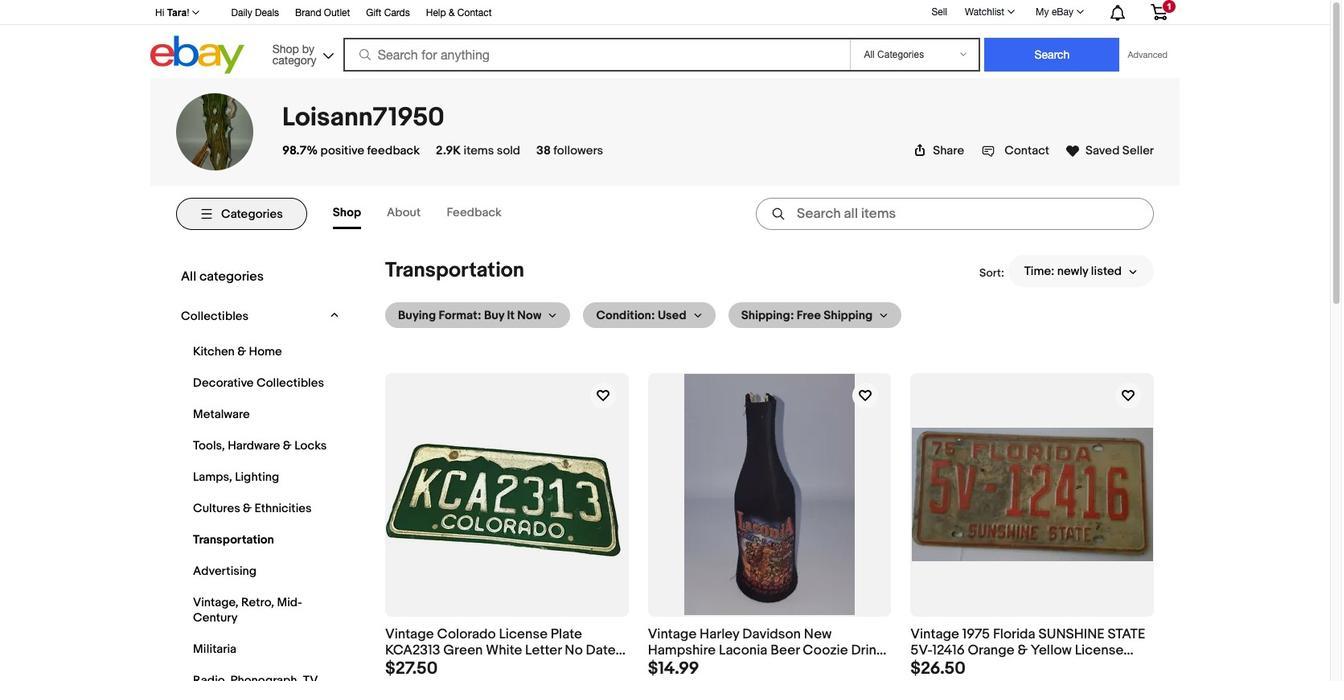 Task type: vqa. For each thing, say whether or not it's contained in the screenshot.
Decor within Christmas Grinch Ornaments Xmas Tree Hanging Figure Pendant Home Decor Gift Brand New $2.69 Buy It Now Free shipping from China
no



Task type: describe. For each thing, give the bounding box(es) containing it.
shop by category banner
[[146, 0, 1180, 78]]

2.9k
[[436, 143, 461, 158]]

feedback
[[447, 205, 502, 220]]

deals
[[255, 7, 279, 19]]

& for home
[[237, 344, 246, 360]]

watchlist
[[965, 6, 1005, 18]]

saved seller button
[[1066, 140, 1155, 158]]

daily deals
[[231, 7, 279, 19]]

vintage for $27.50
[[385, 626, 434, 643]]

format:
[[439, 308, 482, 323]]

1
[[1167, 2, 1172, 11]]

daily deals link
[[231, 5, 279, 23]]

laconia
[[719, 643, 768, 659]]

& inside vintage 1975 florida sunshine state 5v-12416 orange & yellow license plate
[[1018, 643, 1028, 659]]

it
[[507, 308, 515, 323]]

vintage colorado license plate kca2313 green white letter no date antique car button
[[385, 626, 629, 676]]

loisann71950 image
[[176, 93, 253, 171]]

none submit inside shop by category banner
[[985, 38, 1120, 72]]

brand outlet
[[295, 7, 350, 19]]

davidson
[[743, 626, 801, 643]]

vintage colorado license plate kca2313 green white letter no date antique car : quick view image
[[386, 429, 628, 561]]

harley
[[700, 626, 740, 643]]

help & contact link
[[426, 5, 492, 23]]

gift
[[366, 7, 382, 19]]

vintage, retro, mid- century link
[[189, 591, 335, 630]]

sort:
[[980, 266, 1005, 280]]

saved seller
[[1086, 143, 1155, 158]]

all categories
[[181, 269, 264, 285]]

newly
[[1058, 263, 1089, 279]]

advertising
[[193, 564, 257, 579]]

vintage 1975 florida sunshine state 5v-12416 orange & yellow license plate
[[911, 626, 1146, 676]]

my ebay link
[[1027, 2, 1092, 22]]

categories
[[199, 269, 264, 285]]

shipping
[[824, 308, 873, 323]]

1 vertical spatial transportation
[[193, 533, 274, 548]]

plate inside vintage 1975 florida sunshine state 5v-12416 orange & yellow license plate
[[911, 660, 942, 676]]

coozie
[[803, 643, 848, 659]]

12416
[[933, 643, 965, 659]]

hampshire
[[648, 643, 716, 659]]

sunshine
[[1039, 626, 1105, 643]]

time:
[[1025, 263, 1055, 279]]

shop by category button
[[265, 36, 338, 70]]

buying format: buy it now button
[[385, 303, 571, 328]]

decorative collectibles link
[[189, 372, 335, 395]]

hi
[[155, 7, 164, 19]]

time: newly listed button
[[1009, 255, 1155, 287]]

florida
[[994, 626, 1036, 643]]

kitchen
[[193, 344, 235, 360]]

lighting
[[235, 470, 279, 485]]

by
[[302, 42, 315, 55]]

militaria
[[193, 642, 237, 657]]

lamps, lighting
[[193, 470, 279, 485]]

lamps, lighting link
[[189, 466, 335, 489]]

cards
[[384, 7, 410, 19]]

account navigation
[[146, 0, 1180, 25]]

transportation link
[[189, 529, 335, 552]]

gift cards
[[366, 7, 410, 19]]

help & contact
[[426, 7, 492, 19]]

shop by category
[[272, 42, 316, 66]]

loisann71950
[[282, 102, 445, 134]]

vintage for $14.99
[[648, 626, 697, 643]]

help
[[426, 7, 446, 19]]

transportation tab panel
[[176, 242, 1155, 681]]

cooler
[[648, 660, 692, 676]]

white
[[486, 643, 522, 659]]

& for ethnicities
[[243, 501, 252, 517]]

my ebay
[[1036, 6, 1074, 18]]

1 horizontal spatial collectibles
[[257, 376, 324, 391]]

tools, hardware & locks link
[[189, 434, 335, 458]]

items
[[464, 143, 494, 158]]

green
[[444, 643, 483, 659]]

letter
[[525, 643, 562, 659]]

1975
[[963, 626, 990, 643]]

share
[[933, 143, 965, 158]]

condition: used
[[596, 308, 687, 323]]

$26.50
[[911, 659, 966, 680]]

century
[[193, 611, 238, 626]]

$27.50
[[385, 659, 438, 680]]

listed
[[1091, 263, 1122, 279]]

militaria link
[[189, 638, 335, 661]]

kitchen & home
[[193, 344, 282, 360]]

brand outlet link
[[295, 5, 350, 23]]

contact link
[[982, 143, 1050, 158]]

saved
[[1086, 143, 1120, 158]]

sold
[[497, 143, 521, 158]]

cultures
[[193, 501, 240, 517]]

tools, hardware & locks
[[193, 438, 327, 454]]

state
[[1108, 626, 1146, 643]]



Task type: locate. For each thing, give the bounding box(es) containing it.
share button
[[914, 143, 965, 158]]

vintage inside vintage harley davidson new hampshire laconia beer coozie drink cooler
[[648, 626, 697, 643]]

&
[[449, 7, 455, 19], [237, 344, 246, 360], [283, 438, 292, 454], [243, 501, 252, 517], [1018, 643, 1028, 659]]

vintage,
[[193, 595, 239, 611]]

about
[[387, 205, 421, 220]]

1 horizontal spatial transportation
[[385, 258, 525, 283]]

1 horizontal spatial vintage
[[648, 626, 697, 643]]

beer
[[771, 643, 800, 659]]

& right the cultures
[[243, 501, 252, 517]]

vintage colorado license plate kca2313 green white letter no date antique car
[[385, 626, 616, 676]]

& right help
[[449, 7, 455, 19]]

condition:
[[596, 308, 655, 323]]

license down state
[[1075, 643, 1124, 659]]

cultures & ethnicities link
[[189, 497, 335, 521]]

None submit
[[985, 38, 1120, 72]]

0 horizontal spatial collectibles
[[181, 309, 249, 324]]

collectibles link
[[177, 305, 323, 328]]

condition: used button
[[584, 303, 716, 328]]

tab list containing shop
[[333, 199, 528, 229]]

vintage up 'kca2313'
[[385, 626, 434, 643]]

collectibles
[[181, 309, 249, 324], [257, 376, 324, 391]]

license inside the vintage colorado license plate kca2313 green white letter no date antique car
[[499, 626, 548, 643]]

metalware
[[193, 407, 250, 422]]

0 vertical spatial plate
[[551, 626, 582, 643]]

vintage for $26.50
[[911, 626, 960, 643]]

& left home
[[237, 344, 246, 360]]

decorative
[[193, 376, 254, 391]]

transportation up advertising
[[193, 533, 274, 548]]

drink
[[852, 643, 884, 659]]

license up white
[[499, 626, 548, 643]]

tools,
[[193, 438, 225, 454]]

1 horizontal spatial shop
[[333, 205, 361, 220]]

lamps,
[[193, 470, 232, 485]]

0 horizontal spatial contact
[[458, 7, 492, 19]]

kitchen & home link
[[189, 340, 335, 364]]

0 vertical spatial collectibles
[[181, 309, 249, 324]]

0 vertical spatial contact
[[458, 7, 492, 19]]

& inside help & contact link
[[449, 7, 455, 19]]

& down florida
[[1018, 643, 1028, 659]]

vintage up the 5v-
[[911, 626, 960, 643]]

buying
[[398, 308, 436, 323]]

38
[[537, 143, 551, 158]]

advanced link
[[1120, 39, 1176, 71]]

my
[[1036, 6, 1050, 18]]

0 horizontal spatial transportation
[[193, 533, 274, 548]]

1 vertical spatial license
[[1075, 643, 1124, 659]]

car
[[438, 660, 461, 676]]

0 horizontal spatial shop
[[272, 42, 299, 55]]

watchlist link
[[957, 2, 1023, 22]]

sell link
[[925, 6, 955, 17]]

vintage up hampshire in the bottom of the page
[[648, 626, 697, 643]]

0 vertical spatial license
[[499, 626, 548, 643]]

locks
[[295, 438, 327, 454]]

1 vertical spatial plate
[[911, 660, 942, 676]]

yellow
[[1031, 643, 1072, 659]]

date
[[586, 643, 616, 659]]

Search for anything text field
[[346, 39, 848, 70]]

contact inside account navigation
[[458, 7, 492, 19]]

home
[[249, 344, 282, 360]]

1 link
[[1142, 0, 1178, 23]]

time: newly listed
[[1025, 263, 1122, 279]]

metalware link
[[189, 403, 335, 426]]

license inside vintage 1975 florida sunshine state 5v-12416 orange & yellow license plate
[[1075, 643, 1124, 659]]

no
[[565, 643, 583, 659]]

all
[[181, 269, 197, 285]]

plate down the 5v-
[[911, 660, 942, 676]]

advanced
[[1128, 50, 1168, 60]]

1 vintage from the left
[[385, 626, 434, 643]]

38 followers
[[537, 143, 604, 158]]

daily
[[231, 7, 252, 19]]

shop left the 'by'
[[272, 42, 299, 55]]

& left 'locks'
[[283, 438, 292, 454]]

vintage inside the vintage colorado license plate kca2313 green white letter no date antique car
[[385, 626, 434, 643]]

1 horizontal spatial plate
[[911, 660, 942, 676]]

transportation up format:
[[385, 258, 525, 283]]

feedback
[[367, 143, 420, 158]]

plate up no
[[551, 626, 582, 643]]

& for contact
[[449, 7, 455, 19]]

vintage, retro, mid- century
[[193, 595, 302, 626]]

collectibles up kitchen
[[181, 309, 249, 324]]

followers
[[554, 143, 604, 158]]

plate inside the vintage colorado license plate kca2313 green white letter no date antique car
[[551, 626, 582, 643]]

contact left saved
[[1005, 143, 1050, 158]]

new
[[804, 626, 832, 643]]

& inside 'kitchen & home' link
[[237, 344, 246, 360]]

shop for shop by category
[[272, 42, 299, 55]]

Search all items field
[[756, 198, 1155, 230]]

1 vertical spatial contact
[[1005, 143, 1050, 158]]

0 horizontal spatial license
[[499, 626, 548, 643]]

buying format: buy it now
[[398, 308, 542, 323]]

positive
[[321, 143, 365, 158]]

gift cards link
[[366, 5, 410, 23]]

2 vintage from the left
[[648, 626, 697, 643]]

1 vertical spatial collectibles
[[257, 376, 324, 391]]

vintage harley davidson new hampshire laconia beer coozie drink cooler : quick view image
[[685, 374, 855, 616]]

shop for shop
[[333, 205, 361, 220]]

buy
[[484, 308, 505, 323]]

kca2313
[[385, 643, 440, 659]]

$14.99
[[648, 659, 700, 680]]

1 vertical spatial shop
[[333, 205, 361, 220]]

5v-
[[911, 643, 933, 659]]

hardware
[[228, 438, 280, 454]]

tara
[[167, 7, 187, 19]]

shop left about
[[333, 205, 361, 220]]

2 horizontal spatial vintage
[[911, 626, 960, 643]]

1 horizontal spatial license
[[1075, 643, 1124, 659]]

!
[[187, 7, 189, 19]]

0 horizontal spatial plate
[[551, 626, 582, 643]]

antique
[[385, 660, 435, 676]]

98.7% positive feedback
[[282, 143, 420, 158]]

tab list
[[333, 199, 528, 229]]

orange
[[968, 643, 1015, 659]]

shop inside shop by category
[[272, 42, 299, 55]]

all categories link
[[177, 265, 340, 289]]

category
[[272, 54, 316, 66]]

vintage 1975 florida sunshine state 5v-12416 orange & yellow license plate : quick view image
[[912, 428, 1153, 562]]

decorative collectibles
[[193, 376, 324, 391]]

shipping: free shipping button
[[729, 303, 902, 328]]

transportation
[[385, 258, 525, 283], [193, 533, 274, 548]]

used
[[658, 308, 687, 323]]

0 horizontal spatial vintage
[[385, 626, 434, 643]]

3 vintage from the left
[[911, 626, 960, 643]]

collectibles down home
[[257, 376, 324, 391]]

vintage inside vintage 1975 florida sunshine state 5v-12416 orange & yellow license plate
[[911, 626, 960, 643]]

categories
[[221, 206, 283, 222]]

contact right help
[[458, 7, 492, 19]]

& inside cultures & ethnicities link
[[243, 501, 252, 517]]

mid-
[[277, 595, 302, 611]]

retro,
[[241, 595, 274, 611]]

0 vertical spatial transportation
[[385, 258, 525, 283]]

seller
[[1123, 143, 1155, 158]]

& inside tools, hardware & locks link
[[283, 438, 292, 454]]

0 vertical spatial shop
[[272, 42, 299, 55]]

1 horizontal spatial contact
[[1005, 143, 1050, 158]]

loisann71950 link
[[282, 102, 445, 134]]

colorado
[[437, 626, 496, 643]]



